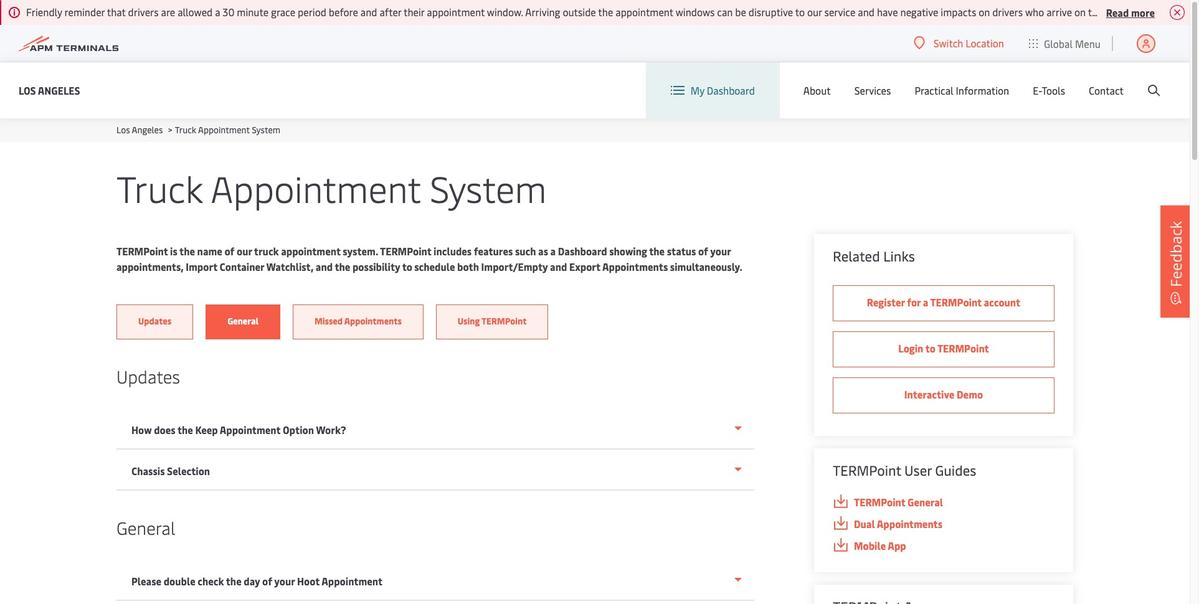 Task type: locate. For each thing, give the bounding box(es) containing it.
termpoint general link
[[833, 495, 1055, 510]]

arrive right who
[[1047, 5, 1072, 19]]

dual appointments
[[854, 517, 943, 531]]

2 arrive from the left
[[1168, 5, 1193, 19]]

termpoint up dual on the bottom
[[854, 495, 905, 509]]

o
[[1196, 5, 1199, 19]]

0 horizontal spatial our
[[237, 244, 252, 258]]

global menu
[[1044, 36, 1101, 50]]

reminder
[[65, 5, 105, 19]]

a left 30
[[215, 5, 220, 19]]

1 horizontal spatial on
[[1075, 5, 1086, 19]]

1 horizontal spatial general
[[227, 315, 259, 327]]

0 vertical spatial our
[[807, 5, 822, 19]]

1 horizontal spatial your
[[710, 244, 731, 258]]

0 horizontal spatial appointment
[[281, 244, 341, 258]]

1 horizontal spatial dashboard
[[707, 83, 755, 97]]

how
[[131, 423, 152, 437]]

a right for
[[923, 295, 928, 309]]

keep
[[195, 423, 218, 437]]

practical information
[[915, 83, 1009, 97]]

chassis selection
[[131, 464, 210, 478]]

import
[[186, 260, 217, 273]]

register for a termpoint account
[[867, 295, 1021, 309]]

drivers left who
[[992, 5, 1023, 19]]

on right impacts on the right top of the page
[[979, 5, 990, 19]]

termpoint up appointments,
[[116, 244, 168, 258]]

appointments inside "link"
[[877, 517, 943, 531]]

related
[[833, 247, 880, 265]]

termpoint up the termpoint general
[[833, 461, 901, 480]]

contact
[[1089, 83, 1124, 97]]

0 horizontal spatial appointments
[[344, 315, 402, 327]]

0 vertical spatial to
[[795, 5, 805, 19]]

both
[[457, 260, 479, 273]]

double
[[164, 574, 195, 588]]

1 horizontal spatial to
[[926, 341, 936, 355]]

read more button
[[1106, 4, 1155, 20]]

and left export
[[550, 260, 567, 273]]

who
[[1025, 5, 1044, 19]]

termpoint up to schedule
[[380, 244, 431, 258]]

your
[[710, 244, 731, 258], [274, 574, 295, 588]]

appointment inside termpoint is the name of our truck appointment system. termpoint includes features such as a dashboard showing the status of your appointments, import container watchlist, and the possibility to schedule both import/empty and export appointments simultaneously.
[[281, 244, 341, 258]]

0 vertical spatial a
[[215, 5, 220, 19]]

los
[[19, 83, 36, 97], [116, 124, 130, 136]]

that right reminder
[[107, 5, 126, 19]]

1 arrive from the left
[[1047, 5, 1072, 19]]

termpoint up demo
[[938, 341, 989, 355]]

to right login
[[926, 341, 936, 355]]

selection
[[167, 464, 210, 478]]

friendly
[[26, 5, 62, 19]]

updates link
[[116, 305, 193, 340]]

termpoint
[[116, 244, 168, 258], [380, 244, 431, 258], [930, 295, 982, 309], [482, 315, 527, 327], [938, 341, 989, 355], [833, 461, 901, 480], [854, 495, 905, 509]]

disruptive
[[749, 5, 793, 19]]

0 vertical spatial general
[[227, 315, 259, 327]]

1 vertical spatial your
[[274, 574, 295, 588]]

0 horizontal spatial los angeles link
[[19, 83, 80, 98]]

1 horizontal spatial drivers
[[992, 5, 1023, 19]]

of
[[225, 244, 234, 258], [698, 244, 708, 258], [262, 574, 272, 588]]

using
[[458, 315, 480, 327]]

2 horizontal spatial appointments
[[877, 517, 943, 531]]

to
[[795, 5, 805, 19], [926, 341, 936, 355]]

negative
[[901, 5, 938, 19]]

practical
[[915, 83, 954, 97]]

appointments right missed
[[344, 315, 402, 327]]

0 horizontal spatial drivers
[[128, 5, 159, 19]]

0 horizontal spatial on
[[979, 5, 990, 19]]

the
[[598, 5, 613, 19], [179, 244, 195, 258], [649, 244, 665, 258], [335, 260, 350, 273], [177, 423, 193, 437], [226, 574, 242, 588]]

services
[[855, 83, 891, 97]]

1 vertical spatial dashboard
[[558, 244, 607, 258]]

chassis selection button
[[116, 450, 754, 491]]

our up 'container'
[[237, 244, 252, 258]]

drivers left are
[[128, 5, 159, 19]]

switch location button
[[914, 36, 1004, 50]]

0 horizontal spatial dashboard
[[558, 244, 607, 258]]

of right day
[[262, 574, 272, 588]]

my
[[691, 83, 705, 97]]

switch
[[934, 36, 963, 50]]

feedback
[[1166, 221, 1186, 287]]

general down 'container'
[[227, 315, 259, 327]]

1 on from the left
[[979, 5, 990, 19]]

1 horizontal spatial our
[[807, 5, 822, 19]]

general link
[[206, 305, 280, 340]]

that left close alert image
[[1146, 5, 1165, 19]]

1 horizontal spatial appointment
[[427, 5, 485, 19]]

0 vertical spatial truck
[[175, 124, 196, 136]]

termpoint is the name of our truck appointment system. termpoint includes features such as a dashboard showing the status of your appointments, import container watchlist, and the possibility to schedule both import/empty and export appointments simultaneously.
[[116, 244, 743, 273]]

1 vertical spatial a
[[550, 244, 556, 258]]

on left time.
[[1075, 5, 1086, 19]]

period
[[298, 5, 326, 19]]

our inside termpoint is the name of our truck appointment system. termpoint includes features such as a dashboard showing the status of your appointments, import container watchlist, and the possibility to schedule both import/empty and export appointments simultaneously.
[[237, 244, 252, 258]]

appointments
[[602, 260, 668, 273], [344, 315, 402, 327], [877, 517, 943, 531]]

2 vertical spatial general
[[116, 516, 175, 540]]

the down system.
[[335, 260, 350, 273]]

1 vertical spatial appointments
[[344, 315, 402, 327]]

angeles for los angeles > truck appointment system
[[132, 124, 163, 136]]

0 vertical spatial los
[[19, 83, 36, 97]]

appointments down the termpoint general
[[877, 517, 943, 531]]

0 horizontal spatial to
[[795, 5, 805, 19]]

0 vertical spatial appointments
[[602, 260, 668, 273]]

your up simultaneously.
[[710, 244, 731, 258]]

a right as
[[550, 244, 556, 258]]

on
[[979, 5, 990, 19], [1075, 5, 1086, 19]]

2 vertical spatial appointments
[[877, 517, 943, 531]]

the inside how does the keep appointment option work? dropdown button
[[177, 423, 193, 437]]

0 vertical spatial los angeles link
[[19, 83, 80, 98]]

system.
[[343, 244, 378, 258]]

arrive
[[1047, 5, 1072, 19], [1168, 5, 1193, 19]]

dashboard right the my
[[707, 83, 755, 97]]

1 vertical spatial truck
[[116, 163, 203, 212]]

2 horizontal spatial appointment
[[616, 5, 673, 19]]

updates down appointments,
[[138, 315, 171, 327]]

global
[[1044, 36, 1073, 50]]

appointment up the watchlist,
[[281, 244, 341, 258]]

appointment left windows
[[616, 5, 673, 19]]

container
[[220, 260, 264, 273]]

1 vertical spatial general
[[908, 495, 943, 509]]

and
[[361, 5, 377, 19], [858, 5, 875, 19], [316, 260, 333, 273], [550, 260, 567, 273]]

register for a termpoint account link
[[833, 285, 1055, 321]]

a
[[215, 5, 220, 19], [550, 244, 556, 258], [923, 295, 928, 309]]

1 horizontal spatial that
[[1146, 5, 1165, 19]]

0 vertical spatial angeles
[[38, 83, 80, 97]]

arrive left o
[[1168, 5, 1193, 19]]

drivers
[[128, 5, 159, 19], [992, 5, 1023, 19]]

0 horizontal spatial your
[[274, 574, 295, 588]]

hoot
[[297, 574, 320, 588]]

1 vertical spatial los
[[116, 124, 130, 136]]

1 vertical spatial updates
[[116, 364, 180, 388]]

truck down >
[[116, 163, 203, 212]]

the left status
[[649, 244, 665, 258]]

of inside dropdown button
[[262, 574, 272, 588]]

appointment right their
[[427, 5, 485, 19]]

to schedule
[[402, 260, 455, 273]]

missed
[[315, 315, 343, 327]]

2 that from the left
[[1146, 5, 1165, 19]]

0 vertical spatial dashboard
[[707, 83, 755, 97]]

0 horizontal spatial los
[[19, 83, 36, 97]]

and left after
[[361, 5, 377, 19]]

1 that from the left
[[107, 5, 126, 19]]

2 vertical spatial a
[[923, 295, 928, 309]]

1 horizontal spatial los
[[116, 124, 130, 136]]

0 vertical spatial updates
[[138, 315, 171, 327]]

0 horizontal spatial angeles
[[38, 83, 80, 97]]

interactive
[[904, 387, 955, 401]]

to right disruptive
[[795, 5, 805, 19]]

general up dual appointments "link"
[[908, 495, 943, 509]]

chassis
[[131, 464, 165, 478]]

dashboard inside 'popup button'
[[707, 83, 755, 97]]

1 horizontal spatial angeles
[[132, 124, 163, 136]]

appointments down showing
[[602, 260, 668, 273]]

dashboard up export
[[558, 244, 607, 258]]

links
[[883, 247, 915, 265]]

dashboard
[[707, 83, 755, 97], [558, 244, 607, 258]]

termpoint user guides
[[833, 461, 976, 480]]

1 horizontal spatial a
[[550, 244, 556, 258]]

1 horizontal spatial of
[[262, 574, 272, 588]]

1 vertical spatial angeles
[[132, 124, 163, 136]]

updates up how
[[116, 364, 180, 388]]

0 vertical spatial your
[[710, 244, 731, 258]]

the right does at the bottom of the page
[[177, 423, 193, 437]]

information
[[956, 83, 1009, 97]]

0 horizontal spatial system
[[252, 124, 280, 136]]

1 vertical spatial to
[[926, 341, 936, 355]]

2 horizontal spatial general
[[908, 495, 943, 509]]

appointment
[[427, 5, 485, 19], [616, 5, 673, 19], [281, 244, 341, 258]]

e-tools button
[[1033, 62, 1065, 118]]

about
[[804, 83, 831, 97]]

your left hoot
[[274, 574, 295, 588]]

1 horizontal spatial arrive
[[1168, 5, 1193, 19]]

using termpoint
[[458, 315, 527, 327]]

how does the keep appointment option work? button
[[116, 409, 754, 450]]

0 horizontal spatial general
[[116, 516, 175, 540]]

0 horizontal spatial of
[[225, 244, 234, 258]]

angeles
[[38, 83, 80, 97], [132, 124, 163, 136]]

of right name
[[225, 244, 234, 258]]

our left service
[[807, 5, 822, 19]]

the left day
[[226, 574, 242, 588]]

contact button
[[1089, 62, 1124, 118]]

work?
[[316, 423, 346, 437]]

0 horizontal spatial arrive
[[1047, 5, 1072, 19]]

1 horizontal spatial los angeles link
[[116, 124, 163, 136]]

please double check the day of your hoot appointment
[[131, 574, 383, 588]]

appointment
[[198, 124, 250, 136], [211, 163, 421, 212], [220, 423, 281, 437], [322, 574, 383, 588]]

1 horizontal spatial system
[[430, 163, 547, 212]]

after
[[380, 5, 401, 19]]

general
[[227, 315, 259, 327], [908, 495, 943, 509], [116, 516, 175, 540]]

a inside termpoint is the name of our truck appointment system. termpoint includes features such as a dashboard showing the status of your appointments, import container watchlist, and the possibility to schedule both import/empty and export appointments simultaneously.
[[550, 244, 556, 258]]

outside
[[563, 5, 596, 19]]

truck right >
[[175, 124, 196, 136]]

of up simultaneously.
[[698, 244, 708, 258]]

termpoint right for
[[930, 295, 982, 309]]

0 horizontal spatial that
[[107, 5, 126, 19]]

1 vertical spatial our
[[237, 244, 252, 258]]

general up please
[[116, 516, 175, 540]]

1 horizontal spatial appointments
[[602, 260, 668, 273]]



Task type: vqa. For each thing, say whether or not it's contained in the screenshot.
bottommost to
yes



Task type: describe. For each thing, give the bounding box(es) containing it.
the inside please double check the day of your hoot appointment dropdown button
[[226, 574, 242, 588]]

possibility
[[353, 260, 400, 273]]

angeles for los angeles
[[38, 83, 80, 97]]

register
[[867, 295, 905, 309]]

please double check the day of your hoot appointment button
[[116, 560, 754, 601]]

day
[[244, 574, 260, 588]]

e-
[[1033, 83, 1042, 97]]

login
[[899, 341, 923, 355]]

general inside "link"
[[227, 315, 259, 327]]

tools
[[1042, 83, 1065, 97]]

appointments,
[[116, 260, 184, 273]]

location
[[966, 36, 1004, 50]]

and right the watchlist,
[[316, 260, 333, 273]]

los for los angeles > truck appointment system
[[116, 124, 130, 136]]

watchlist,
[[266, 260, 314, 273]]

dual appointments link
[[833, 516, 1055, 532]]

your inside please double check the day of your hoot appointment dropdown button
[[274, 574, 295, 588]]

feedback button
[[1161, 205, 1192, 318]]

before
[[329, 5, 358, 19]]

friendly reminder that drivers are allowed a 30 minute grace period before and after their appointment window. arriving outside the appointment windows can be disruptive to our service and have negative impacts on drivers who arrive on time. drivers that arrive o
[[26, 5, 1199, 19]]

as
[[538, 244, 548, 258]]

services button
[[855, 62, 891, 118]]

missed appointments link
[[293, 305, 424, 340]]

windows
[[676, 5, 715, 19]]

minute
[[237, 5, 269, 19]]

about button
[[804, 62, 831, 118]]

1 drivers from the left
[[128, 5, 159, 19]]

option
[[283, 423, 314, 437]]

guides
[[935, 461, 976, 480]]

read more
[[1106, 5, 1155, 19]]

please
[[131, 574, 161, 588]]

practical information button
[[915, 62, 1009, 118]]

2 drivers from the left
[[992, 5, 1023, 19]]

login to termpoint
[[899, 341, 989, 355]]

name
[[197, 244, 222, 258]]

read
[[1106, 5, 1129, 19]]

and left "have"
[[858, 5, 875, 19]]

los for los angeles
[[19, 83, 36, 97]]

login to termpoint link
[[833, 331, 1055, 368]]

appointments for missed appointments
[[344, 315, 402, 327]]

2 horizontal spatial a
[[923, 295, 928, 309]]

dashboard inside termpoint is the name of our truck appointment system. termpoint includes features such as a dashboard showing the status of your appointments, import container watchlist, and the possibility to schedule both import/empty and export appointments simultaneously.
[[558, 244, 607, 258]]

menu
[[1075, 36, 1101, 50]]

30
[[223, 5, 234, 19]]

switch location
[[934, 36, 1004, 50]]

interactive demo
[[904, 387, 983, 401]]

such
[[515, 244, 536, 258]]

2 on from the left
[[1075, 5, 1086, 19]]

user
[[905, 461, 932, 480]]

more
[[1131, 5, 1155, 19]]

the right outside
[[598, 5, 613, 19]]

truck
[[254, 244, 279, 258]]

grace
[[271, 5, 295, 19]]

related links
[[833, 247, 915, 265]]

1 vertical spatial system
[[430, 163, 547, 212]]

my dashboard
[[691, 83, 755, 97]]

termpoint general
[[854, 495, 943, 509]]

my dashboard button
[[671, 62, 755, 118]]

close alert image
[[1170, 5, 1185, 20]]

2 horizontal spatial of
[[698, 244, 708, 258]]

simultaneously.
[[670, 260, 743, 273]]

interactive demo link
[[833, 378, 1055, 414]]

los angeles
[[19, 83, 80, 97]]

termpoint right using
[[482, 315, 527, 327]]

your inside termpoint is the name of our truck appointment system. termpoint includes features such as a dashboard showing the status of your appointments, import container watchlist, and the possibility to schedule both import/empty and export appointments simultaneously.
[[710, 244, 731, 258]]

the right is
[[179, 244, 195, 258]]

their
[[404, 5, 425, 19]]

can
[[717, 5, 733, 19]]

0 vertical spatial system
[[252, 124, 280, 136]]

dual
[[854, 517, 875, 531]]

time.
[[1088, 5, 1110, 19]]

>
[[168, 124, 172, 136]]

window.
[[487, 5, 523, 19]]

e-tools
[[1033, 83, 1065, 97]]

drivers
[[1113, 5, 1144, 19]]

service
[[825, 5, 856, 19]]

0 horizontal spatial a
[[215, 5, 220, 19]]

mobile app
[[854, 539, 906, 553]]

appointments for dual appointments
[[877, 517, 943, 531]]

appointments inside termpoint is the name of our truck appointment system. termpoint includes features such as a dashboard showing the status of your appointments, import container watchlist, and the possibility to schedule both import/empty and export appointments simultaneously.
[[602, 260, 668, 273]]

how does the keep appointment option work?
[[131, 423, 346, 437]]

impacts
[[941, 5, 976, 19]]

1 vertical spatial los angeles link
[[116, 124, 163, 136]]

are
[[161, 5, 175, 19]]

export
[[569, 260, 600, 273]]

have
[[877, 5, 898, 19]]

truck appointment system
[[116, 163, 547, 212]]

import/empty
[[481, 260, 548, 273]]

app
[[888, 539, 906, 553]]

is
[[170, 244, 177, 258]]



